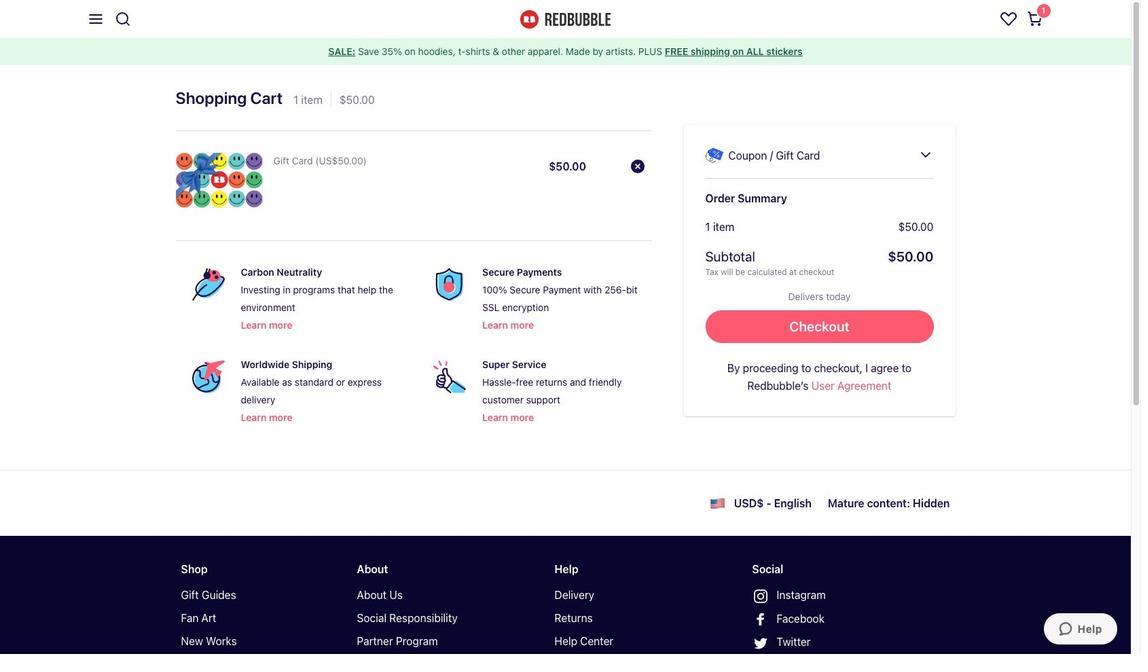 Task type: locate. For each thing, give the bounding box(es) containing it.
super service image
[[433, 361, 466, 393]]

worldwide shipping image
[[192, 361, 225, 393]]

trust signals element
[[176, 252, 651, 437]]

footer
[[0, 469, 1131, 654]]



Task type: vqa. For each thing, say whether or not it's contained in the screenshot.
Super Service icon in the left of the page
yes



Task type: describe. For each thing, give the bounding box(es) containing it.
carbon neutrality image
[[192, 268, 225, 301]]

secure payments image
[[433, 268, 466, 301]]

order summary element
[[684, 125, 955, 416]]

cost summary element
[[705, 218, 934, 278]]



